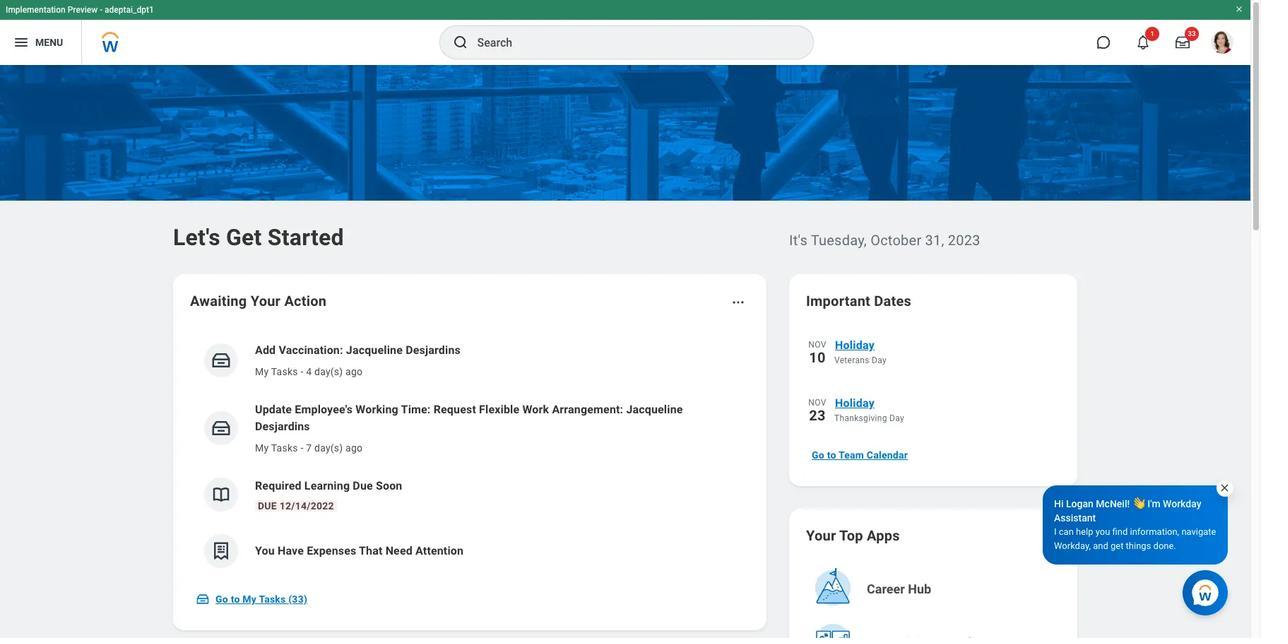Task type: vqa. For each thing, say whether or not it's contained in the screenshot.
My Tasks - 4 day(s) ago
yes



Task type: locate. For each thing, give the bounding box(es) containing it.
inbox image inside "go to my tasks (33)" button
[[196, 592, 210, 606]]

to for team
[[827, 449, 836, 461]]

1 vertical spatial holiday button
[[834, 394, 1061, 413]]

0 vertical spatial day
[[872, 355, 887, 365]]

1 holiday button from the top
[[834, 336, 1061, 355]]

my
[[255, 366, 269, 377], [255, 442, 269, 454], [243, 594, 257, 605]]

go down dashboard expenses image
[[216, 594, 228, 605]]

-
[[100, 5, 103, 15], [301, 366, 303, 377], [301, 442, 303, 454]]

inbox image left "go to my tasks (33)"
[[196, 592, 210, 606]]

1 horizontal spatial to
[[827, 449, 836, 461]]

- left 4
[[301, 366, 303, 377]]

1 vertical spatial desjardins
[[255, 420, 310, 433]]

day(s) right 7
[[314, 442, 343, 454]]

adeptai_dpt1
[[105, 5, 154, 15]]

0 vertical spatial ago
[[346, 366, 363, 377]]

my inside button
[[243, 594, 257, 605]]

holiday inside "holiday veterans day"
[[835, 338, 875, 352]]

to
[[827, 449, 836, 461], [231, 594, 240, 605]]

1 vertical spatial to
[[231, 594, 240, 605]]

- right preview
[[100, 5, 103, 15]]

career hub
[[867, 582, 931, 596]]

desjardins down update
[[255, 420, 310, 433]]

0 vertical spatial tasks
[[271, 366, 298, 377]]

go to my tasks (33) button
[[190, 585, 316, 613]]

due left soon
[[353, 479, 373, 492]]

0 vertical spatial desjardins
[[406, 343, 461, 357]]

action
[[284, 293, 327, 309]]

2 nov from the top
[[809, 398, 826, 408]]

1 horizontal spatial desjardins
[[406, 343, 461, 357]]

inbox large image
[[1176, 35, 1190, 49]]

1 vertical spatial nov
[[809, 398, 826, 408]]

33
[[1188, 30, 1196, 37]]

hi
[[1054, 498, 1064, 509]]

holiday button
[[834, 336, 1061, 355], [834, 394, 1061, 413]]

work
[[522, 403, 549, 416]]

holiday up veterans
[[835, 338, 875, 352]]

things
[[1126, 541, 1151, 551]]

holiday veterans day
[[834, 338, 887, 365]]

can
[[1059, 526, 1074, 537]]

holiday for 10
[[835, 338, 875, 352]]

my down update
[[255, 442, 269, 454]]

to down dashboard expenses image
[[231, 594, 240, 605]]

0 vertical spatial my
[[255, 366, 269, 377]]

jacqueline right arrangement:
[[626, 403, 683, 416]]

2 holiday from the top
[[835, 396, 875, 410]]

0 vertical spatial holiday
[[835, 338, 875, 352]]

due down required
[[258, 500, 277, 512]]

1 vertical spatial go
[[216, 594, 228, 605]]

inbox image inside awaiting your action list
[[211, 350, 232, 371]]

1 vertical spatial day(s)
[[314, 442, 343, 454]]

dashboard expenses image
[[211, 541, 232, 562]]

my left (33)
[[243, 594, 257, 605]]

1 vertical spatial jacqueline
[[626, 403, 683, 416]]

my tasks - 7 day(s) ago
[[255, 442, 363, 454]]

tasks left (33)
[[259, 594, 286, 605]]

0 vertical spatial -
[[100, 5, 103, 15]]

day right thanksgiving
[[890, 413, 904, 423]]

1 horizontal spatial your
[[806, 527, 836, 544]]

jacqueline
[[346, 343, 403, 357], [626, 403, 683, 416]]

required
[[255, 479, 302, 492]]

day right veterans
[[872, 355, 887, 365]]

go left team
[[812, 449, 825, 461]]

0 horizontal spatial desjardins
[[255, 420, 310, 433]]

tasks for 4
[[271, 366, 298, 377]]

dates
[[874, 293, 912, 309]]

0 vertical spatial your
[[251, 293, 281, 309]]

2 vertical spatial tasks
[[259, 594, 286, 605]]

1 horizontal spatial day
[[890, 413, 904, 423]]

update employee's working time: request flexible work arrangement: jacqueline desjardins
[[255, 403, 683, 433]]

0 vertical spatial jacqueline
[[346, 343, 403, 357]]

desjardins inside update employee's working time: request flexible work arrangement: jacqueline desjardins
[[255, 420, 310, 433]]

1 horizontal spatial go
[[812, 449, 825, 461]]

0 horizontal spatial go
[[216, 594, 228, 605]]

menu
[[35, 36, 63, 48]]

get
[[226, 224, 262, 251]]

let's get started main content
[[0, 65, 1251, 638]]

0 vertical spatial to
[[827, 449, 836, 461]]

2 vertical spatial -
[[301, 442, 303, 454]]

holiday
[[835, 338, 875, 352], [835, 396, 875, 410]]

preview
[[68, 5, 98, 15]]

you
[[255, 544, 275, 557]]

career hub button
[[808, 564, 1062, 615]]

my down add
[[255, 366, 269, 377]]

holiday inside holiday thanksgiving day
[[835, 396, 875, 410]]

help
[[1076, 526, 1093, 537]]

2 holiday button from the top
[[834, 394, 1061, 413]]

awaiting your action list
[[190, 331, 750, 579]]

0 vertical spatial holiday button
[[834, 336, 1061, 355]]

jacqueline up working
[[346, 343, 403, 357]]

0 vertical spatial nov
[[809, 340, 826, 350]]

done.
[[1154, 541, 1176, 551]]

tasks left 4
[[271, 366, 298, 377]]

nov
[[809, 340, 826, 350], [809, 398, 826, 408]]

your left action
[[251, 293, 281, 309]]

have
[[278, 544, 304, 557]]

flexible
[[479, 403, 520, 416]]

2 ago from the top
[[346, 442, 363, 454]]

your
[[251, 293, 281, 309], [806, 527, 836, 544]]

important dates element
[[806, 328, 1061, 438]]

1 vertical spatial holiday
[[835, 396, 875, 410]]

jacqueline inside update employee's working time: request flexible work arrangement: jacqueline desjardins
[[626, 403, 683, 416]]

let's get started
[[173, 224, 344, 251]]

1 horizontal spatial inbox image
[[211, 350, 232, 371]]

get
[[1111, 541, 1124, 551]]

profile logan mcneil image
[[1211, 31, 1234, 57]]

day inside "holiday veterans day"
[[872, 355, 887, 365]]

related actions image
[[731, 295, 745, 309]]

implementation preview -   adeptai_dpt1
[[6, 5, 154, 15]]

information,
[[1130, 526, 1179, 537]]

nov left "holiday veterans day"
[[809, 340, 826, 350]]

1 vertical spatial day
[[890, 413, 904, 423]]

ago down add vaccination: jacqueline desjardins on the bottom left
[[346, 366, 363, 377]]

attention
[[415, 544, 464, 557]]

working
[[356, 403, 398, 416]]

day(s)
[[314, 366, 343, 377], [314, 442, 343, 454]]

mcneil!
[[1096, 498, 1130, 509]]

go
[[812, 449, 825, 461], [216, 594, 228, 605]]

- inside menu banner
[[100, 5, 103, 15]]

0 horizontal spatial inbox image
[[196, 592, 210, 606]]

career
[[867, 582, 905, 596]]

2 day(s) from the top
[[314, 442, 343, 454]]

desjardins up the time:
[[406, 343, 461, 357]]

inbox image left add
[[211, 350, 232, 371]]

👋
[[1132, 498, 1145, 509]]

1 vertical spatial ago
[[346, 442, 363, 454]]

1 vertical spatial your
[[806, 527, 836, 544]]

day inside holiday thanksgiving day
[[890, 413, 904, 423]]

tasks left 7
[[271, 442, 298, 454]]

1 holiday from the top
[[835, 338, 875, 352]]

desjardins
[[406, 343, 461, 357], [255, 420, 310, 433]]

1 vertical spatial inbox image
[[196, 592, 210, 606]]

1
[[1150, 30, 1154, 37]]

0 vertical spatial day(s)
[[314, 366, 343, 377]]

holiday up thanksgiving
[[835, 396, 875, 410]]

10
[[809, 349, 826, 366]]

1 horizontal spatial due
[[353, 479, 373, 492]]

1 day(s) from the top
[[314, 366, 343, 377]]

day(s) right 4
[[314, 366, 343, 377]]

expenses
[[307, 544, 356, 557]]

i
[[1054, 526, 1057, 537]]

- left 7
[[301, 442, 303, 454]]

add
[[255, 343, 276, 357]]

my for my tasks - 4 day(s) ago
[[255, 366, 269, 377]]

to left team
[[827, 449, 836, 461]]

0 vertical spatial go
[[812, 449, 825, 461]]

0 horizontal spatial to
[[231, 594, 240, 605]]

1 vertical spatial my
[[255, 442, 269, 454]]

0 horizontal spatial day
[[872, 355, 887, 365]]

vaccination:
[[279, 343, 343, 357]]

ago down working
[[346, 442, 363, 454]]

0 horizontal spatial due
[[258, 500, 277, 512]]

1 horizontal spatial jacqueline
[[626, 403, 683, 416]]

1 nov from the top
[[809, 340, 826, 350]]

day for 23
[[890, 413, 904, 423]]

1 button
[[1128, 27, 1160, 58]]

0 horizontal spatial jacqueline
[[346, 343, 403, 357]]

search image
[[452, 34, 469, 51]]

0 vertical spatial inbox image
[[211, 350, 232, 371]]

apps
[[867, 527, 900, 544]]

important dates
[[806, 293, 912, 309]]

to for my
[[231, 594, 240, 605]]

go to team calendar
[[812, 449, 908, 461]]

you have expenses that need attention
[[255, 544, 464, 557]]

1 vertical spatial tasks
[[271, 442, 298, 454]]

update
[[255, 403, 292, 416]]

inbox image
[[211, 350, 232, 371], [196, 592, 210, 606]]

x image
[[1220, 483, 1230, 493]]

1 vertical spatial -
[[301, 366, 303, 377]]

your left 'top'
[[806, 527, 836, 544]]

2 vertical spatial my
[[243, 594, 257, 605]]

- for 4
[[301, 366, 303, 377]]

my for my tasks - 7 day(s) ago
[[255, 442, 269, 454]]

tasks
[[271, 366, 298, 377], [271, 442, 298, 454], [259, 594, 286, 605]]

1 ago from the top
[[346, 366, 363, 377]]

nov down 10
[[809, 398, 826, 408]]

arrangement:
[[552, 403, 623, 416]]

due
[[353, 479, 373, 492], [258, 500, 277, 512]]



Task type: describe. For each thing, give the bounding box(es) containing it.
menu banner
[[0, 0, 1251, 65]]

hi logan mcneil! 👋 i'm workday assistant i can help you find information, navigate workday, and get things done.
[[1054, 498, 1216, 551]]

holiday button for 23
[[834, 394, 1061, 413]]

holiday button for 10
[[834, 336, 1061, 355]]

awaiting
[[190, 293, 247, 309]]

nov 23
[[809, 398, 826, 424]]

1 vertical spatial due
[[258, 500, 277, 512]]

- for 7
[[301, 442, 303, 454]]

workday,
[[1054, 541, 1091, 551]]

nov 10
[[809, 340, 826, 366]]

day(s) for 4
[[314, 366, 343, 377]]

it's
[[789, 232, 808, 249]]

navigate
[[1182, 526, 1216, 537]]

go for go to team calendar
[[812, 449, 825, 461]]

logan
[[1066, 498, 1094, 509]]

thanksgiving
[[834, 413, 887, 423]]

book open image
[[211, 484, 232, 505]]

4
[[306, 366, 312, 377]]

awaiting your action
[[190, 293, 327, 309]]

tuesday,
[[811, 232, 867, 249]]

holiday thanksgiving day
[[834, 396, 904, 423]]

0 horizontal spatial your
[[251, 293, 281, 309]]

calendar
[[867, 449, 908, 461]]

workday
[[1163, 498, 1202, 509]]

(33)
[[288, 594, 307, 605]]

it's tuesday, october 31, 2023
[[789, 232, 981, 249]]

due 12/14/2022
[[258, 500, 334, 512]]

nov for 10
[[809, 340, 826, 350]]

soon
[[376, 479, 402, 492]]

required learning due soon
[[255, 479, 402, 492]]

day(s) for 7
[[314, 442, 343, 454]]

let's
[[173, 224, 220, 251]]

justify image
[[13, 34, 30, 51]]

i'm
[[1148, 498, 1161, 509]]

menu button
[[0, 20, 81, 65]]

33 button
[[1167, 27, 1199, 58]]

your top apps
[[806, 527, 900, 544]]

that
[[359, 544, 383, 557]]

learning
[[304, 479, 350, 492]]

time:
[[401, 403, 431, 416]]

ago for my tasks - 4 day(s) ago
[[346, 366, 363, 377]]

ago for my tasks - 7 day(s) ago
[[346, 442, 363, 454]]

tasks for 7
[[271, 442, 298, 454]]

Search Workday  search field
[[477, 27, 784, 58]]

implementation
[[6, 5, 65, 15]]

tasks inside "go to my tasks (33)" button
[[259, 594, 286, 605]]

notifications large image
[[1136, 35, 1150, 49]]

important
[[806, 293, 871, 309]]

23
[[809, 407, 826, 424]]

2023
[[948, 232, 981, 249]]

go to team calendar button
[[806, 441, 914, 469]]

- for adeptai_dpt1
[[100, 5, 103, 15]]

top
[[840, 527, 863, 544]]

you have expenses that need attention button
[[190, 523, 750, 579]]

31,
[[925, 232, 944, 249]]

0 vertical spatial due
[[353, 479, 373, 492]]

add vaccination: jacqueline desjardins
[[255, 343, 461, 357]]

go to my tasks (33)
[[216, 594, 307, 605]]

veterans
[[834, 355, 870, 365]]

october
[[871, 232, 922, 249]]

team
[[839, 449, 864, 461]]

and
[[1093, 541, 1108, 551]]

close environment banner image
[[1235, 5, 1244, 13]]

inbox image
[[211, 418, 232, 439]]

request
[[434, 403, 476, 416]]

find
[[1113, 526, 1128, 537]]

go for go to my tasks (33)
[[216, 594, 228, 605]]

7
[[306, 442, 312, 454]]

employee's
[[295, 403, 353, 416]]

hub
[[908, 582, 931, 596]]

nov for 23
[[809, 398, 826, 408]]

my tasks - 4 day(s) ago
[[255, 366, 363, 377]]

holiday for 23
[[835, 396, 875, 410]]

day for 10
[[872, 355, 887, 365]]

need
[[386, 544, 413, 557]]

you
[[1096, 526, 1110, 537]]

assistant
[[1054, 512, 1096, 524]]

12/14/2022
[[280, 500, 334, 512]]

started
[[268, 224, 344, 251]]



